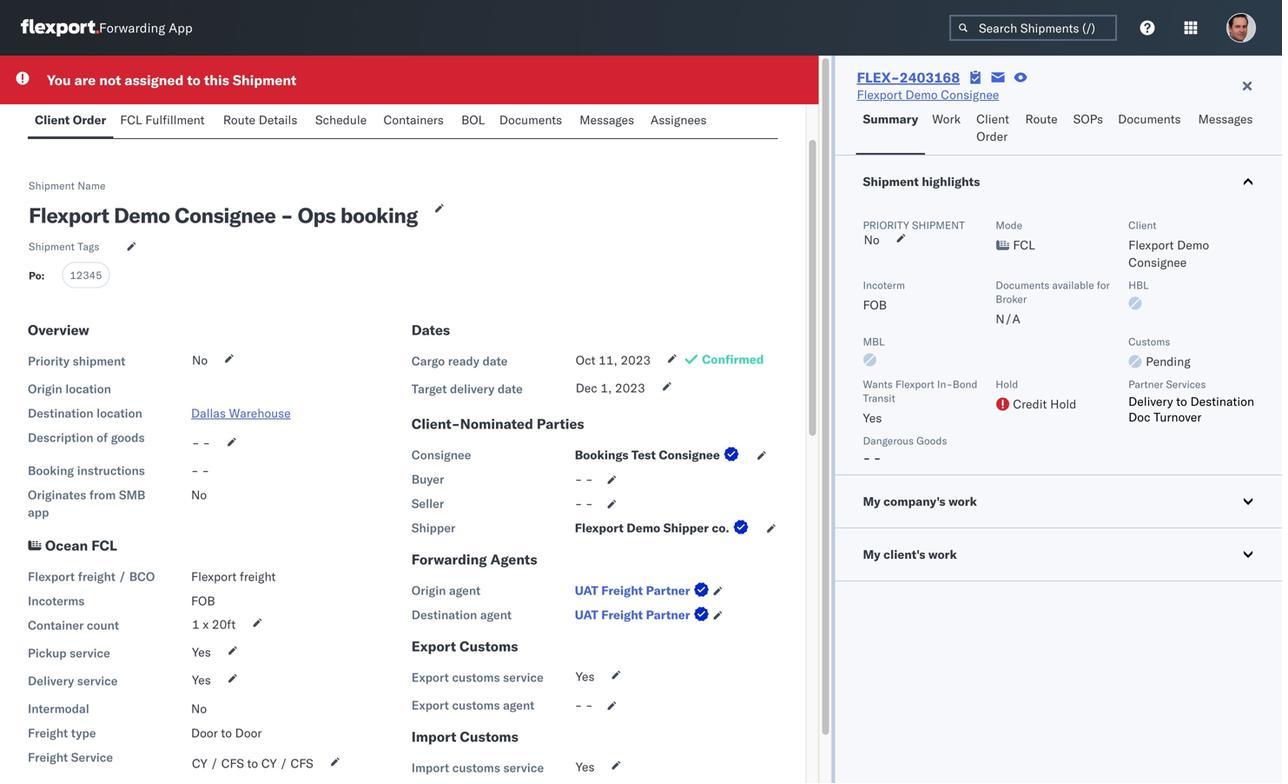 Task type: vqa. For each thing, say whether or not it's contained in the screenshot.
second LHUU7894563, from the bottom of the page
no



Task type: describe. For each thing, give the bounding box(es) containing it.
partner inside partner services delivery to destination doc turnover
[[1129, 378, 1164, 391]]

fob inside the client flexport demo consignee incoterm fob
[[864, 297, 887, 312]]

export for export customs service
[[412, 670, 449, 685]]

route for route details
[[223, 112, 256, 127]]

flexport freight
[[191, 569, 276, 584]]

booking
[[341, 202, 418, 228]]

ops
[[298, 202, 336, 228]]

pending
[[1147, 354, 1191, 369]]

2 vertical spatial fcl
[[91, 537, 117, 554]]

test
[[632, 447, 656, 462]]

this
[[204, 71, 229, 89]]

location for destination location
[[97, 405, 142, 421]]

wants flexport in-bond transit yes
[[864, 378, 978, 425]]

partner for origin agent
[[646, 583, 691, 598]]

0 horizontal spatial documents button
[[493, 104, 573, 138]]

yes inside wants flexport in-bond transit yes
[[864, 410, 882, 425]]

warehouse
[[229, 405, 291, 421]]

shipment highlights button
[[836, 156, 1283, 208]]

forwarding agents
[[412, 551, 538, 568]]

1,
[[601, 380, 612, 396]]

my for my company's work
[[864, 494, 881, 509]]

flexport inside the client flexport demo consignee incoterm fob
[[1129, 237, 1175, 253]]

ocean
[[45, 537, 88, 554]]

company's
[[884, 494, 946, 509]]

assignees
[[651, 112, 707, 127]]

1 horizontal spatial messages button
[[1192, 103, 1263, 155]]

to left this
[[187, 71, 201, 89]]

cargo ready date
[[412, 353, 508, 369]]

agent for destination agent
[[481, 607, 512, 622]]

forwarding app
[[99, 20, 193, 36]]

2 cy from the left
[[262, 756, 277, 771]]

partner services delivery to destination doc turnover
[[1129, 378, 1255, 425]]

freight for flexport freight / bco
[[78, 569, 116, 584]]

for
[[1098, 279, 1111, 292]]

ready
[[448, 353, 480, 369]]

demo inside the client flexport demo consignee incoterm fob
[[1178, 237, 1210, 253]]

buyer
[[412, 472, 444, 487]]

no right smb
[[191, 487, 207, 502]]

po :
[[29, 269, 45, 282]]

no up door to door
[[191, 701, 207, 716]]

demo for flexport demo consignee - ops booking
[[114, 202, 170, 228]]

2 customs from the top
[[452, 698, 500, 713]]

no up dallas on the bottom of the page
[[192, 352, 208, 368]]

container
[[28, 618, 84, 633]]

flex-2403168 link
[[857, 69, 961, 86]]

dallas warehouse
[[191, 405, 291, 421]]

flexport freight / bco
[[28, 569, 155, 584]]

n/a
[[996, 311, 1021, 326]]

container count
[[28, 618, 119, 633]]

credit hold
[[1014, 396, 1077, 412]]

service down import customs
[[504, 760, 544, 775]]

shipment highlights
[[864, 174, 981, 189]]

date for cargo ready date
[[483, 353, 508, 369]]

my company's work
[[864, 494, 978, 509]]

1 door from the left
[[191, 725, 218, 741]]

mbl
[[864, 335, 885, 348]]

delivery
[[450, 381, 495, 396]]

door to door
[[191, 725, 262, 741]]

documents for the rightmost documents button
[[1119, 111, 1182, 126]]

0 vertical spatial shipment
[[913, 219, 966, 232]]

count
[[87, 618, 119, 633]]

shipment for shipment highlights
[[864, 174, 919, 189]]

flexport for flexport demo consignee - ops booking
[[29, 202, 109, 228]]

1 horizontal spatial /
[[211, 756, 218, 771]]

1 horizontal spatial documents button
[[1112, 103, 1192, 155]]

date for target delivery date
[[498, 381, 523, 396]]

documents inside documents available for broker n/a
[[996, 279, 1050, 292]]

cy / cfs to cy / cfs
[[192, 756, 314, 771]]

wants
[[864, 378, 893, 391]]

demo for flexport demo shipper co.
[[627, 520, 661, 535]]

to down door to door
[[247, 756, 258, 771]]

fcl for fcl fulfillment
[[120, 112, 142, 127]]

flex-2403168
[[857, 69, 961, 86]]

0 horizontal spatial client order
[[35, 112, 106, 127]]

flexport inside wants flexport in-bond transit yes
[[896, 378, 935, 391]]

my client's work
[[864, 547, 958, 562]]

route button
[[1019, 103, 1067, 155]]

consignee for flexport demo consignee
[[941, 87, 1000, 102]]

my company's work button
[[836, 475, 1283, 528]]

pickup service
[[28, 645, 110, 661]]

mode
[[996, 219, 1023, 232]]

customs for export
[[452, 670, 500, 685]]

type
[[71, 725, 96, 741]]

bol button
[[455, 104, 493, 138]]

instructions
[[77, 463, 145, 478]]

dangerous goods - -
[[864, 434, 948, 465]]

20ft
[[212, 617, 236, 632]]

of
[[97, 430, 108, 445]]

1 shipper from the left
[[412, 520, 456, 535]]

containers button
[[377, 104, 455, 138]]

origin location
[[28, 381, 111, 396]]

export customs service
[[412, 670, 544, 685]]

agent for origin agent
[[449, 583, 481, 598]]

destination inside partner services delivery to destination doc turnover
[[1191, 394, 1255, 409]]

service up export customs agent
[[503, 670, 544, 685]]

yes for import customs service
[[576, 759, 595, 774]]

no up 'incoterm'
[[864, 232, 880, 247]]

documents for documents button to the left
[[500, 112, 563, 127]]

export for export customs agent
[[412, 698, 449, 713]]

assigned
[[125, 71, 184, 89]]

route details
[[223, 112, 298, 127]]

originates from smb app
[[28, 487, 146, 520]]

export for export customs
[[412, 638, 456, 655]]

description of goods
[[28, 430, 145, 445]]

broker
[[996, 292, 1028, 306]]

1 vertical spatial delivery
[[28, 673, 74, 688]]

0 horizontal spatial shipment
[[73, 353, 125, 369]]

goods
[[111, 430, 145, 445]]

flexport for flexport freight / bco
[[28, 569, 75, 584]]

summary button
[[857, 103, 926, 155]]

documents available for broker n/a
[[996, 279, 1111, 326]]

service
[[71, 750, 113, 765]]

flexport demo consignee link
[[857, 86, 1000, 103]]

my for my client's work
[[864, 547, 881, 562]]

sops
[[1074, 111, 1104, 126]]

flexport demo consignee - ops booking
[[29, 202, 418, 228]]

- - for buyer
[[575, 472, 593, 487]]

1
[[192, 617, 200, 632]]

name
[[78, 179, 106, 192]]

freight for flexport freight
[[240, 569, 276, 584]]

flexport demo consignee
[[857, 87, 1000, 102]]

client flexport demo consignee incoterm fob
[[864, 219, 1210, 312]]

hbl
[[1129, 279, 1150, 292]]

booking
[[28, 463, 74, 478]]

uat freight partner for origin agent
[[575, 583, 691, 598]]

2023 for dec 1, 2023
[[615, 380, 646, 396]]

consignee for bookings test consignee
[[659, 447, 720, 462]]

bol
[[462, 112, 485, 127]]

forwarding for forwarding agents
[[412, 551, 487, 568]]

shipment name
[[29, 179, 106, 192]]

client's
[[884, 547, 926, 562]]

import customs service
[[412, 760, 544, 775]]

seller
[[412, 496, 444, 511]]

co.
[[712, 520, 730, 535]]

intermodal
[[28, 701, 89, 716]]

containers
[[384, 112, 444, 127]]

you are not assigned to this shipment
[[47, 71, 297, 89]]

flexport. image
[[21, 19, 99, 36]]

1 cy from the left
[[192, 756, 208, 771]]

customs for import customs
[[460, 728, 519, 745]]



Task type: locate. For each thing, give the bounding box(es) containing it.
turnover
[[1154, 409, 1202, 425]]

2 shipper from the left
[[664, 520, 709, 535]]

1 vertical spatial priority shipment
[[28, 353, 125, 369]]

2 freight from the left
[[240, 569, 276, 584]]

1 horizontal spatial origin
[[412, 583, 446, 598]]

delivery inside partner services delivery to destination doc turnover
[[1129, 394, 1174, 409]]

0 horizontal spatial /
[[119, 569, 126, 584]]

destination
[[1191, 394, 1255, 409], [28, 405, 94, 421], [412, 607, 477, 622]]

uat freight partner
[[575, 583, 691, 598], [575, 607, 691, 622]]

1 vertical spatial import
[[412, 760, 450, 775]]

1 my from the top
[[864, 494, 881, 509]]

work right company's
[[949, 494, 978, 509]]

flexport down shipment name on the left of the page
[[29, 202, 109, 228]]

import for import customs
[[412, 728, 457, 745]]

0 vertical spatial date
[[483, 353, 508, 369]]

route details button
[[216, 104, 309, 138]]

flex-
[[857, 69, 900, 86]]

origin up destination agent
[[412, 583, 446, 598]]

uat freight partner link for destination agent
[[575, 606, 713, 624]]

1 vertical spatial uat
[[575, 607, 599, 622]]

2 uat freight partner from the top
[[575, 607, 691, 622]]

oct 11, 2023
[[576, 352, 651, 368]]

client order button right work on the right
[[970, 103, 1019, 155]]

1 vertical spatial my
[[864, 547, 881, 562]]

2023 right 1,
[[615, 380, 646, 396]]

1 horizontal spatial hold
[[1051, 396, 1077, 412]]

origin up destination location at bottom
[[28, 381, 62, 396]]

cargo
[[412, 353, 445, 369]]

highlights
[[922, 174, 981, 189]]

0 vertical spatial location
[[65, 381, 111, 396]]

0 horizontal spatial cfs
[[221, 756, 244, 771]]

2 door from the left
[[235, 725, 262, 741]]

shipment down highlights at the top right of the page
[[913, 219, 966, 232]]

door
[[191, 725, 218, 741], [235, 725, 262, 741]]

0 horizontal spatial priority
[[28, 353, 70, 369]]

0 vertical spatial uat freight partner link
[[575, 582, 713, 599]]

2 import from the top
[[412, 760, 450, 775]]

import down export customs agent
[[412, 728, 457, 745]]

to inside partner services delivery to destination doc turnover
[[1177, 394, 1188, 409]]

2 vertical spatial customs
[[460, 728, 519, 745]]

2023 for oct 11, 2023
[[621, 352, 651, 368]]

customs down export customs service
[[452, 698, 500, 713]]

shipment up origin location
[[73, 353, 125, 369]]

client order button down you
[[28, 104, 113, 138]]

2403168
[[900, 69, 961, 86]]

1 uat freight partner link from the top
[[575, 582, 713, 599]]

consignee inside the client flexport demo consignee incoterm fob
[[1129, 255, 1188, 270]]

1 vertical spatial 2023
[[615, 380, 646, 396]]

work for my company's work
[[949, 494, 978, 509]]

1 vertical spatial priority
[[28, 353, 70, 369]]

bco
[[129, 569, 155, 584]]

yes for pickup service
[[192, 645, 211, 660]]

2 uat freight partner link from the top
[[575, 606, 713, 624]]

0 vertical spatial agent
[[449, 583, 481, 598]]

1 uat freight partner from the top
[[575, 583, 691, 598]]

customs down import customs
[[453, 760, 501, 775]]

delivery up doc
[[1129, 394, 1174, 409]]

priority down overview at top
[[28, 353, 70, 369]]

client right work on the right
[[977, 111, 1010, 126]]

customs for export customs
[[460, 638, 518, 655]]

0 vertical spatial export
[[412, 638, 456, 655]]

location
[[65, 381, 111, 396], [97, 405, 142, 421]]

fcl fulfillment button
[[113, 104, 216, 138]]

0 horizontal spatial hold
[[996, 378, 1019, 391]]

1 horizontal spatial client order button
[[970, 103, 1019, 155]]

customs up export customs service
[[460, 638, 518, 655]]

shipper down seller on the left of page
[[412, 520, 456, 535]]

0 vertical spatial 2023
[[621, 352, 651, 368]]

flexport down flex-
[[857, 87, 903, 102]]

2 my from the top
[[864, 547, 881, 562]]

1 vertical spatial forwarding
[[412, 551, 487, 568]]

fcl down mode
[[1014, 237, 1036, 253]]

export customs agent
[[412, 698, 535, 713]]

1 freight from the left
[[78, 569, 116, 584]]

client order down you
[[35, 112, 106, 127]]

route for route
[[1026, 111, 1058, 126]]

my left company's
[[864, 494, 881, 509]]

description
[[28, 430, 93, 445]]

shipment down summary button
[[864, 174, 919, 189]]

2 vertical spatial partner
[[646, 607, 691, 622]]

client order right 'work' button
[[977, 111, 1010, 144]]

0 vertical spatial partner
[[1129, 378, 1164, 391]]

2 horizontal spatial client
[[1129, 219, 1157, 232]]

export down destination agent
[[412, 638, 456, 655]]

dallas warehouse link
[[191, 405, 291, 421]]

x
[[203, 617, 209, 632]]

documents right sops
[[1119, 111, 1182, 126]]

2 export from the top
[[412, 670, 449, 685]]

import customs
[[412, 728, 519, 745]]

0 horizontal spatial priority shipment
[[28, 353, 125, 369]]

goods
[[917, 434, 948, 447]]

1 vertical spatial uat freight partner
[[575, 607, 691, 622]]

1 vertical spatial location
[[97, 405, 142, 421]]

1 horizontal spatial fcl
[[120, 112, 142, 127]]

1 horizontal spatial cfs
[[291, 756, 314, 771]]

location for origin location
[[65, 381, 111, 396]]

fcl up flexport freight / bco
[[91, 537, 117, 554]]

2 horizontal spatial fcl
[[1014, 237, 1036, 253]]

nominated
[[460, 415, 534, 432]]

shipment up route details
[[233, 71, 297, 89]]

1 customs from the top
[[452, 670, 500, 685]]

shipment up :
[[29, 240, 75, 253]]

origin for origin agent
[[412, 583, 446, 598]]

0 horizontal spatial client
[[35, 112, 70, 127]]

parties
[[537, 415, 585, 432]]

flexport for flexport freight
[[191, 569, 237, 584]]

0 horizontal spatial delivery
[[28, 673, 74, 688]]

0 vertical spatial customs
[[1129, 335, 1171, 348]]

documents right bol button
[[500, 112, 563, 127]]

1 export from the top
[[412, 638, 456, 655]]

0 vertical spatial forwarding
[[99, 20, 165, 36]]

import down import customs
[[412, 760, 450, 775]]

1 horizontal spatial shipper
[[664, 520, 709, 535]]

flexport up 1 x 20ft
[[191, 569, 237, 584]]

0 horizontal spatial shipper
[[412, 520, 456, 535]]

origin
[[28, 381, 62, 396], [412, 583, 446, 598]]

sops button
[[1067, 103, 1112, 155]]

0 vertical spatial my
[[864, 494, 881, 509]]

1 horizontal spatial shipment
[[913, 219, 966, 232]]

1 horizontal spatial documents
[[996, 279, 1050, 292]]

2 horizontal spatial documents
[[1119, 111, 1182, 126]]

shipper left co.
[[664, 520, 709, 535]]

destination up description
[[28, 405, 94, 421]]

forwarding for forwarding app
[[99, 20, 165, 36]]

fcl left fulfillment
[[120, 112, 142, 127]]

yes for delivery service
[[192, 672, 211, 688]]

flexport for flexport demo consignee
[[857, 87, 903, 102]]

1 horizontal spatial freight
[[240, 569, 276, 584]]

0 vertical spatial order
[[73, 112, 106, 127]]

0 vertical spatial fcl
[[120, 112, 142, 127]]

0 horizontal spatial door
[[191, 725, 218, 741]]

2 cfs from the left
[[291, 756, 314, 771]]

overview
[[28, 321, 89, 339]]

uat freight partner for destination agent
[[575, 607, 691, 622]]

order down the are
[[73, 112, 106, 127]]

0 vertical spatial hold
[[996, 378, 1019, 391]]

service down pickup service
[[77, 673, 118, 688]]

shipment for shipment tags
[[29, 240, 75, 253]]

1 vertical spatial export
[[412, 670, 449, 685]]

- - for export customs agent
[[575, 698, 593, 713]]

0 vertical spatial customs
[[452, 670, 500, 685]]

date up client-nominated parties
[[498, 381, 523, 396]]

customs up export customs agent
[[452, 670, 500, 685]]

2023
[[621, 352, 651, 368], [615, 380, 646, 396]]

1 horizontal spatial fob
[[864, 297, 887, 312]]

forwarding
[[99, 20, 165, 36], [412, 551, 487, 568]]

0 horizontal spatial route
[[223, 112, 256, 127]]

0 vertical spatial uat freight partner
[[575, 583, 691, 598]]

12345
[[70, 269, 102, 282]]

route left details
[[223, 112, 256, 127]]

0 horizontal spatial origin
[[28, 381, 62, 396]]

1 vertical spatial customs
[[452, 698, 500, 713]]

0 horizontal spatial fcl
[[91, 537, 117, 554]]

client
[[977, 111, 1010, 126], [35, 112, 70, 127], [1129, 219, 1157, 232]]

agent up export customs
[[481, 607, 512, 622]]

1 x 20ft
[[192, 617, 236, 632]]

1 vertical spatial fcl
[[1014, 237, 1036, 253]]

destination for destination location
[[28, 405, 94, 421]]

0 horizontal spatial forwarding
[[99, 20, 165, 36]]

are
[[74, 71, 96, 89]]

route left sops
[[1026, 111, 1058, 126]]

destination for destination agent
[[412, 607, 477, 622]]

target delivery date
[[412, 381, 523, 396]]

priority shipment down shipment highlights at right
[[864, 219, 966, 232]]

forwarding up origin agent
[[412, 551, 487, 568]]

consignee
[[941, 87, 1000, 102], [175, 202, 276, 228], [1129, 255, 1188, 270], [412, 447, 471, 462], [659, 447, 720, 462]]

location up destination location at bottom
[[65, 381, 111, 396]]

delivery service
[[28, 673, 118, 688]]

available
[[1053, 279, 1095, 292]]

pickup
[[28, 645, 67, 661]]

transit
[[864, 392, 896, 405]]

demo for flexport demo consignee
[[906, 87, 938, 102]]

1 vertical spatial shipment
[[73, 353, 125, 369]]

1 horizontal spatial client order
[[977, 111, 1010, 144]]

1 horizontal spatial cy
[[262, 756, 277, 771]]

- - for seller
[[575, 496, 593, 511]]

ocean fcl
[[45, 537, 117, 554]]

flexport up incoterms
[[28, 569, 75, 584]]

1 horizontal spatial order
[[977, 129, 1008, 144]]

customs for import
[[453, 760, 501, 775]]

0 horizontal spatial fob
[[191, 593, 215, 608]]

export down export customs
[[412, 670, 449, 685]]

documents up broker
[[996, 279, 1050, 292]]

flexport demo shipper co.
[[575, 520, 730, 535]]

2 vertical spatial customs
[[453, 760, 501, 775]]

hold up "credit"
[[996, 378, 1019, 391]]

schedule button
[[309, 104, 377, 138]]

fcl for fcl
[[1014, 237, 1036, 253]]

client up hbl
[[1129, 219, 1157, 232]]

to up cy / cfs to cy / cfs
[[221, 725, 232, 741]]

3 customs from the top
[[453, 760, 501, 775]]

0 vertical spatial fob
[[864, 297, 887, 312]]

agents
[[491, 551, 538, 568]]

Search Shipments (/) text field
[[950, 15, 1118, 41]]

1 import from the top
[[412, 728, 457, 745]]

1 vertical spatial partner
[[646, 583, 691, 598]]

freight
[[602, 583, 643, 598], [602, 607, 643, 622], [28, 725, 68, 741], [28, 750, 68, 765]]

work right client's
[[929, 547, 958, 562]]

2 vertical spatial agent
[[503, 698, 535, 713]]

3 export from the top
[[412, 698, 449, 713]]

documents button right the bol
[[493, 104, 573, 138]]

customs up pending
[[1129, 335, 1171, 348]]

flexport left in-
[[896, 378, 935, 391]]

0 vertical spatial priority
[[864, 219, 910, 232]]

shipment inside button
[[864, 174, 919, 189]]

order right 'work' button
[[977, 129, 1008, 144]]

fob up x
[[191, 593, 215, 608]]

shipment for shipment name
[[29, 179, 75, 192]]

customs
[[1129, 335, 1171, 348], [460, 638, 518, 655], [460, 728, 519, 745]]

1 horizontal spatial forwarding
[[412, 551, 487, 568]]

uat freight partner link for origin agent
[[575, 582, 713, 599]]

2023 right 11,
[[621, 352, 651, 368]]

details
[[259, 112, 298, 127]]

date right ready
[[483, 353, 508, 369]]

dallas
[[191, 405, 226, 421]]

uat for origin agent
[[575, 583, 599, 598]]

client-nominated parties
[[412, 415, 585, 432]]

yes for export customs service
[[576, 669, 595, 684]]

app
[[169, 20, 193, 36]]

1 vertical spatial hold
[[1051, 396, 1077, 412]]

dates
[[412, 321, 450, 339]]

1 cfs from the left
[[221, 756, 244, 771]]

customs up import customs service
[[460, 728, 519, 745]]

0 horizontal spatial freight
[[78, 569, 116, 584]]

oct
[[576, 352, 596, 368]]

uat for destination agent
[[575, 607, 599, 622]]

freight service
[[28, 750, 113, 765]]

agent up destination agent
[[449, 583, 481, 598]]

0 horizontal spatial cy
[[192, 756, 208, 771]]

0 horizontal spatial client order button
[[28, 104, 113, 138]]

1 horizontal spatial route
[[1026, 111, 1058, 126]]

export up import customs
[[412, 698, 449, 713]]

location up goods
[[97, 405, 142, 421]]

fcl
[[120, 112, 142, 127], [1014, 237, 1036, 253], [91, 537, 117, 554]]

2 horizontal spatial destination
[[1191, 394, 1255, 409]]

import
[[412, 728, 457, 745], [412, 760, 450, 775]]

1 vertical spatial customs
[[460, 638, 518, 655]]

yes
[[864, 410, 882, 425], [192, 645, 211, 660], [576, 669, 595, 684], [192, 672, 211, 688], [576, 759, 595, 774]]

fob
[[864, 297, 887, 312], [191, 593, 215, 608]]

priority down shipment highlights at right
[[864, 219, 910, 232]]

- - for description of goods
[[192, 435, 210, 450]]

priority shipment up origin location
[[28, 353, 125, 369]]

1 vertical spatial fob
[[191, 593, 215, 608]]

destination down origin agent
[[412, 607, 477, 622]]

0 horizontal spatial order
[[73, 112, 106, 127]]

1 horizontal spatial priority shipment
[[864, 219, 966, 232]]

1 horizontal spatial messages
[[1199, 111, 1254, 126]]

destination agent
[[412, 607, 512, 622]]

2 horizontal spatial /
[[280, 756, 288, 771]]

1 vertical spatial origin
[[412, 583, 446, 598]]

1 uat from the top
[[575, 583, 599, 598]]

po
[[29, 269, 41, 282]]

2 vertical spatial export
[[412, 698, 449, 713]]

consignee for flexport demo consignee - ops booking
[[175, 202, 276, 228]]

hold right "credit"
[[1051, 396, 1077, 412]]

agent down export customs service
[[503, 698, 535, 713]]

0 horizontal spatial destination
[[28, 405, 94, 421]]

messages
[[1199, 111, 1254, 126], [580, 112, 635, 127]]

client down you
[[35, 112, 70, 127]]

2 uat from the top
[[575, 607, 599, 622]]

0 vertical spatial delivery
[[1129, 394, 1174, 409]]

client order
[[977, 111, 1010, 144], [35, 112, 106, 127]]

1 horizontal spatial destination
[[412, 607, 477, 622]]

my left client's
[[864, 547, 881, 562]]

confirmed
[[703, 352, 764, 367]]

priority shipment
[[864, 219, 966, 232], [28, 353, 125, 369]]

0 vertical spatial work
[[949, 494, 978, 509]]

forwarding left app
[[99, 20, 165, 36]]

import for import customs service
[[412, 760, 450, 775]]

flexport for flexport demo shipper co.
[[575, 520, 624, 535]]

my client's work button
[[836, 528, 1283, 581]]

flexport up hbl
[[1129, 237, 1175, 253]]

my
[[864, 494, 881, 509], [864, 547, 881, 562]]

flexport down bookings
[[575, 520, 624, 535]]

demo
[[906, 87, 938, 102], [114, 202, 170, 228], [1178, 237, 1210, 253], [627, 520, 661, 535]]

fcl inside button
[[120, 112, 142, 127]]

bond
[[953, 378, 978, 391]]

1 vertical spatial uat freight partner link
[[575, 606, 713, 624]]

documents button right sops
[[1112, 103, 1192, 155]]

shipment
[[233, 71, 297, 89], [864, 174, 919, 189], [29, 179, 75, 192], [29, 240, 75, 253]]

1 horizontal spatial priority
[[864, 219, 910, 232]]

1 horizontal spatial client
[[977, 111, 1010, 126]]

to up "turnover"
[[1177, 394, 1188, 409]]

1 vertical spatial agent
[[481, 607, 512, 622]]

work for my client's work
[[929, 547, 958, 562]]

bookings test consignee
[[575, 447, 720, 462]]

origin for origin location
[[28, 381, 62, 396]]

partner for destination agent
[[646, 607, 691, 622]]

1 vertical spatial order
[[977, 129, 1008, 144]]

0 horizontal spatial messages
[[580, 112, 635, 127]]

dec 1, 2023
[[576, 380, 646, 396]]

shipment left name
[[29, 179, 75, 192]]

delivery down pickup
[[28, 673, 74, 688]]

export customs
[[412, 638, 518, 655]]

incoterms
[[28, 593, 85, 608]]

schedule
[[316, 112, 367, 127]]

delivery
[[1129, 394, 1174, 409], [28, 673, 74, 688]]

credit
[[1014, 396, 1048, 412]]

client inside the client flexport demo consignee incoterm fob
[[1129, 219, 1157, 232]]

destination down services
[[1191, 394, 1255, 409]]

service down count
[[70, 645, 110, 661]]

0 vertical spatial import
[[412, 728, 457, 745]]

0 vertical spatial origin
[[28, 381, 62, 396]]

fob down 'incoterm'
[[864, 297, 887, 312]]

0 horizontal spatial messages button
[[573, 104, 644, 138]]

1 vertical spatial work
[[929, 547, 958, 562]]



